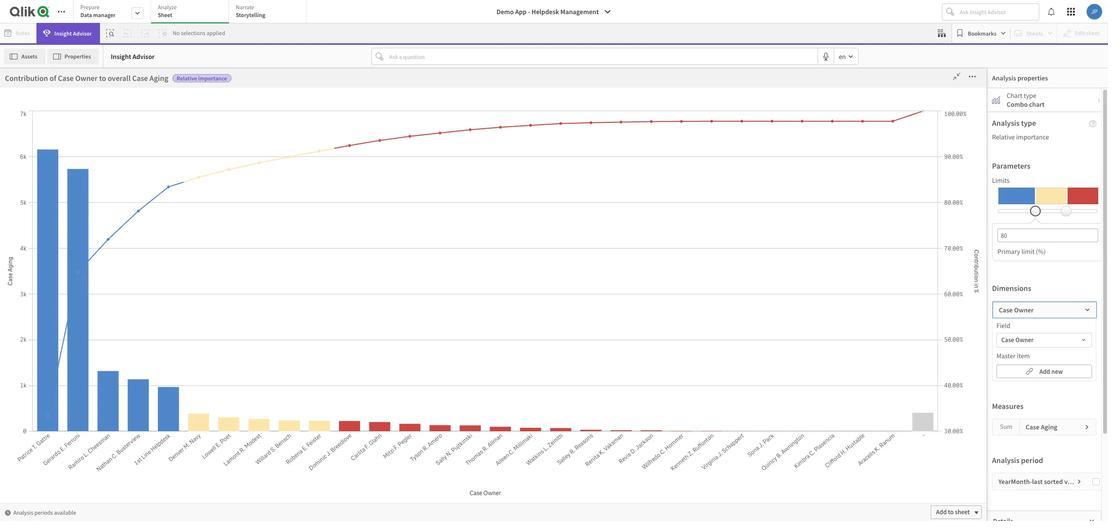 Task type: describe. For each thing, give the bounding box(es) containing it.
dimensions
[[992, 283, 1032, 293]]

available
[[54, 509, 76, 516]]

exit full screen image
[[949, 72, 965, 81]]

overall for full screen icon
[[270, 150, 293, 159]]

priority for 142
[[526, 69, 594, 96]]

lowell
[[805, 337, 823, 345]]

case timetable rank
[[55, 347, 115, 356]]

employee hire date menu item
[[50, 439, 139, 459]]

chart
[[1007, 91, 1023, 100]]

open cases vs duration * bubble size represents number of high priority open cases
[[5, 152, 193, 172]]

no
[[173, 29, 180, 37]]

0 for poet
[[951, 337, 954, 345]]

add for topmost "add to sheet" button
[[913, 354, 924, 363]]

more image
[[397, 148, 412, 158]]

case closed date menu item
[[50, 166, 139, 186]]

prepare
[[80, 3, 100, 11]]

case record type
[[55, 308, 105, 317]]

timetable for case timetable
[[70, 327, 99, 336]]

is inside menu item
[[70, 249, 75, 258]]

last
[[1032, 477, 1043, 486]]

group
[[90, 288, 108, 297]]

cases inside "medium priority cases 142"
[[599, 69, 654, 96]]

relative importance for full screen icon
[[323, 151, 373, 158]]

employee hire date button
[[50, 444, 129, 453]]

closed inside case closed date menu item
[[70, 171, 89, 180]]

small image right sorted
[[1077, 479, 1083, 485]]

1 horizontal spatial items
[[348, 389, 367, 399]]

-
[[528, 7, 530, 16]]

sheet for the bottom "add to sheet" button
[[955, 508, 970, 516]]

high priority cases 72
[[97, 69, 273, 146]]

selections tool image
[[938, 29, 946, 37]]

prepare data manager
[[80, 3, 116, 19]]

record
[[70, 308, 90, 317]]

combo chart image
[[992, 96, 1000, 104]]

closed inside case is closed menu item
[[76, 249, 95, 258]]

assets button
[[4, 48, 45, 64]]

case count button
[[50, 191, 120, 200]]

date for employee hire date
[[111, 444, 124, 453]]

0 vertical spatial add to sheet button
[[908, 352, 959, 366]]

1 horizontal spatial insight
[[111, 52, 131, 61]]

lowell e. poet
[[805, 337, 844, 345]]

case is closed. press space to sort on this column. element
[[713, 186, 785, 199]]

number of new cases button
[[50, 503, 122, 512]]

0 for reasons
[[951, 247, 954, 255]]

auto-analysis
[[155, 79, 200, 89]]

case owner group button
[[50, 288, 120, 297]]

represents
[[47, 162, 81, 172]]

analysis for analysis properties
[[992, 74, 1016, 82]]

1 fields button from the left
[[0, 68, 50, 99]]

1 vertical spatial relative
[[992, 133, 1015, 141]]

new
[[87, 503, 100, 512]]

smart search image
[[106, 29, 114, 37]]

1 vertical spatial small image
[[1089, 518, 1095, 521]]

add new
[[1040, 367, 1063, 376]]

count
[[70, 191, 87, 200]]

1 horizontal spatial is
[[505, 150, 511, 159]]

priority for 72
[[145, 69, 213, 96]]

case aging inside case aging menu item
[[55, 152, 86, 161]]

*
[[5, 162, 8, 172]]

helpdesk
[[532, 7, 559, 16]]

vs
[[48, 152, 56, 162]]

employee status button
[[50, 464, 120, 473]]

date menu item
[[50, 420, 139, 439]]

master items
[[10, 118, 41, 125]]

case owner inside menu item
[[55, 269, 89, 278]]

high
[[97, 69, 141, 96]]

aging inside menu item
[[70, 152, 86, 161]]

values (table)
[[743, 151, 777, 158]]

storytelling
[[236, 11, 265, 19]]

new
[[1052, 367, 1063, 376]]

small image left periods
[[5, 510, 11, 515]]

number
[[55, 503, 78, 512]]

salley
[[805, 247, 821, 255]]

analysis for analysis periods available
[[13, 509, 33, 516]]

add for the bottom "add to sheet" button
[[936, 508, 947, 516]]

cases
[[175, 162, 193, 172]]

case created date menu item
[[50, 205, 139, 225]]

rank
[[100, 347, 115, 356]]

case timetable rank menu item
[[50, 342, 139, 361]]

casenumber menu item
[[50, 381, 139, 400]]

of inside menu item
[[80, 503, 85, 512]]

demo app - helpdesk management button
[[491, 4, 617, 19]]

sheet
[[158, 11, 172, 19]]

open/closed
[[73, 405, 110, 414]]

properties
[[1018, 74, 1048, 82]]

mutual dependency between case aging and selected items
[[168, 389, 367, 399]]

employee for employee hire date
[[68, 444, 96, 453]]

full screen image
[[381, 148, 397, 158]]

e.
[[824, 337, 829, 345]]

case aging button
[[50, 152, 120, 161]]

2 horizontal spatial relative importance
[[992, 133, 1049, 141]]

master for master item
[[997, 351, 1016, 360]]

timetable for case timetable rank
[[70, 347, 99, 356]]

cases open/closed button
[[50, 405, 120, 414]]

case closed date
[[55, 171, 104, 180]]

case_date_key menu item
[[50, 361, 139, 381]]

date for case created date
[[94, 210, 107, 219]]

case timetable
[[55, 327, 99, 336]]

created
[[70, 210, 92, 219]]

c.
[[823, 292, 829, 300]]

contribution for full screen icon
[[168, 150, 211, 159]]

yearmonth-last sorted values
[[999, 477, 1083, 486]]

2 vertical spatial case owner
[[1002, 336, 1034, 344]]

assets
[[21, 52, 37, 60]]

case is closed menu item
[[50, 244, 139, 264]]

case timetable menu item
[[50, 322, 139, 342]]

case timetable rank button
[[50, 347, 120, 356]]

1 vertical spatial advisor
[[133, 52, 155, 61]]

duration inside open cases vs duration * bubble size represents number of high priority open cases
[[57, 152, 89, 162]]

18364.641273148
[[899, 201, 954, 210]]

limits
[[992, 176, 1010, 185]]

limit
[[1022, 247, 1035, 256]]

203
[[882, 96, 950, 146]]

open for open & resolved cases over time
[[5, 405, 24, 416]]

duration inside menu item
[[70, 230, 95, 239]]

case timetable button
[[50, 327, 120, 336]]

case is closed
[[55, 249, 95, 258]]

app
[[515, 7, 527, 16]]

sum
[[1000, 423, 1013, 431]]

analysis for analysis period
[[992, 455, 1020, 465]]

time inside menu item
[[96, 230, 111, 239]]

date button
[[50, 425, 120, 434]]

values for values
[[713, 150, 734, 159]]

mutual
[[168, 389, 191, 399]]

relative importance for the exit full screen image
[[177, 75, 227, 82]]

by for priority
[[505, 152, 513, 162]]

master item
[[997, 351, 1030, 360]]

case aging by case is closed
[[440, 150, 535, 159]]

values for values (table)
[[743, 151, 759, 158]]

1 vertical spatial insight advisor
[[111, 52, 155, 61]]

employee status menu item
[[50, 459, 139, 478]]

number
[[83, 162, 108, 172]]

Ask a question text field
[[388, 48, 818, 64]]

1 vertical spatial importance
[[1017, 133, 1049, 141]]

size
[[33, 162, 46, 172]]

manager
[[93, 11, 116, 19]]

cases open/closed menu item
[[50, 400, 139, 420]]

Ask Insight Advisor text field
[[958, 4, 1039, 20]]

1 horizontal spatial case owner button
[[997, 333, 1092, 347]]

2 master items button from the left
[[1, 100, 50, 131]]

yearmonth-
[[999, 477, 1032, 486]]

narrate
[[236, 3, 254, 11]]

en
[[839, 52, 846, 61]]

high
[[117, 162, 131, 172]]

true for aileen c. millimaki
[[716, 292, 728, 300]]

number of new cases menu item
[[50, 498, 139, 517]]

contribution for the exit full screen image
[[5, 73, 48, 83]]

72
[[162, 96, 208, 146]]

case created date
[[55, 210, 107, 219]]

item
[[1017, 351, 1030, 360]]

application containing 72
[[0, 0, 1108, 521]]

reasons
[[829, 247, 853, 255]]

open for open cases by priority type
[[462, 152, 481, 162]]

insight inside dropdown button
[[54, 29, 72, 37]]

aileen
[[805, 292, 822, 300]]

cases open/closed
[[55, 405, 110, 414]]

press space to open search dialog box for [case is closed] column. element
[[785, 186, 803, 199]]

0 vertical spatial closed
[[512, 150, 535, 159]]

low priority cases 203
[[830, 69, 1002, 146]]

importance for full screen icon
[[344, 151, 373, 158]]



Task type: locate. For each thing, give the bounding box(es) containing it.
2 timetable from the top
[[70, 347, 99, 356]]

relative for the exit full screen image
[[177, 75, 197, 82]]

priority inside low priority cases 203
[[874, 69, 942, 96]]

2 true from the top
[[716, 292, 728, 300]]

time down 'case created date' menu item
[[96, 230, 111, 239]]

2 vertical spatial true
[[716, 337, 728, 345]]

0 vertical spatial items
[[27, 118, 41, 125]]

1 horizontal spatial relative importance
[[323, 151, 373, 158]]

0 vertical spatial case owner
[[55, 269, 89, 278]]

contribution up cases
[[168, 150, 211, 159]]

None number field
[[998, 229, 1099, 242]]

1 vertical spatial overall
[[270, 150, 293, 159]]

2 fields button from the left
[[1, 68, 50, 99]]

0 horizontal spatial relative
[[177, 75, 197, 82]]

case aging up 'period'
[[1026, 423, 1058, 431]]

insight advisor inside dropdown button
[[54, 29, 92, 37]]

importance for the exit full screen image
[[198, 75, 227, 82]]

owner
[[75, 73, 98, 83], [238, 150, 260, 159], [70, 269, 89, 278], [70, 288, 89, 297], [1014, 306, 1034, 314], [1016, 336, 1034, 344]]

duration down created
[[70, 230, 95, 239]]

analyze sheet
[[158, 3, 177, 19]]

open
[[5, 152, 24, 162], [462, 152, 481, 162], [5, 405, 24, 416]]

cases inside high priority cases 72
[[218, 69, 273, 96]]

142
[[516, 96, 585, 146]]

analysis left periods
[[13, 509, 33, 516]]

values
[[1065, 477, 1083, 486]]

0 vertical spatial add to sheet
[[913, 354, 947, 363]]

case duration time
[[55, 230, 111, 239]]

contribution up fields
[[5, 73, 48, 83]]

between
[[236, 389, 265, 399]]

grid
[[713, 186, 961, 381]]

0 vertical spatial insight
[[54, 29, 72, 37]]

is down case duration time at left top
[[70, 249, 75, 258]]

0 horizontal spatial items
[[27, 118, 41, 125]]

employee status
[[55, 464, 103, 473]]

small image
[[1085, 424, 1090, 430], [1089, 518, 1095, 521]]

advisor inside dropdown button
[[73, 29, 92, 37]]

case owner menu item
[[50, 264, 139, 283]]

0 horizontal spatial by
[[478, 150, 486, 159]]

and
[[304, 389, 317, 399]]

date inside case closed date menu item
[[91, 171, 104, 180]]

0 vertical spatial overall
[[108, 73, 131, 83]]

1 horizontal spatial case aging
[[923, 188, 954, 196]]

true
[[716, 247, 728, 255], [716, 292, 728, 300], [716, 337, 728, 345]]

true for salley r. reasons
[[716, 247, 728, 255]]

2 0 from the top
[[951, 292, 954, 300]]

importance
[[198, 75, 227, 82], [1017, 133, 1049, 141], [344, 151, 373, 158]]

analysis type
[[992, 118, 1036, 128]]

casenumber
[[55, 386, 92, 395]]

employee left status
[[55, 464, 83, 473]]

0
[[951, 247, 954, 255], [951, 292, 954, 300], [951, 337, 954, 345]]

1 vertical spatial time
[[107, 405, 125, 416]]

link image
[[1026, 365, 1034, 377]]

2 horizontal spatial importance
[[1017, 133, 1049, 141]]

0 horizontal spatial is
[[70, 249, 75, 258]]

0 horizontal spatial importance
[[198, 75, 227, 82]]

overall
[[108, 73, 131, 83], [270, 150, 293, 159]]

1 horizontal spatial master
[[997, 351, 1016, 360]]

1 master items button from the left
[[0, 100, 50, 131]]

analysis
[[173, 79, 200, 89]]

0 vertical spatial advisor
[[73, 29, 92, 37]]

time right over
[[107, 405, 125, 416]]

status
[[85, 464, 103, 473]]

1 vertical spatial true
[[716, 292, 728, 300]]

millimaki
[[830, 292, 855, 300]]

0 vertical spatial is
[[505, 150, 511, 159]]

1 horizontal spatial importance
[[344, 151, 373, 158]]

date
[[91, 171, 104, 180], [94, 210, 107, 219], [68, 425, 81, 434], [111, 444, 124, 453]]

0 horizontal spatial values
[[713, 150, 734, 159]]

0 vertical spatial case aging
[[55, 152, 86, 161]]

0 horizontal spatial overall
[[108, 73, 131, 83]]

1 vertical spatial type
[[91, 308, 105, 317]]

type right chart
[[1024, 91, 1037, 100]]

timetable up case timetable rank
[[70, 327, 99, 336]]

type right record
[[91, 308, 105, 317]]

case aging up 18364.641273148
[[923, 188, 954, 196]]

0 vertical spatial employee
[[68, 444, 96, 453]]

by for case
[[478, 150, 486, 159]]

1 horizontal spatial by
[[505, 152, 513, 162]]

contribution of case owner to overall case aging for the exit full screen image
[[5, 73, 168, 83]]

arrow down image
[[1080, 334, 1088, 346]]

1 vertical spatial items
[[348, 389, 367, 399]]

priority inside high priority cases 72
[[145, 69, 213, 96]]

small image
[[1097, 97, 1103, 103], [1085, 307, 1091, 313], [1077, 479, 1083, 485], [5, 510, 11, 515]]

tab list containing prepare
[[73, 0, 310, 24]]

0 horizontal spatial advisor
[[73, 29, 92, 37]]

1 horizontal spatial type
[[543, 152, 560, 162]]

priority inside "medium priority cases 142"
[[526, 69, 594, 96]]

narrate storytelling
[[236, 3, 265, 19]]

0 horizontal spatial add
[[913, 354, 924, 363]]

0 vertical spatial relative importance
[[177, 75, 227, 82]]

case owner button up 'item'
[[997, 333, 1092, 347]]

master down fields
[[10, 118, 26, 125]]

employee for employee status
[[55, 464, 83, 473]]

overall for the exit full screen image
[[108, 73, 131, 83]]

add to sheet for topmost "add to sheet" button
[[913, 354, 947, 363]]

aileen c. millimaki
[[805, 292, 855, 300]]

insight up properties 'button'
[[54, 29, 72, 37]]

0 horizontal spatial type
[[91, 308, 105, 317]]

date inside 'case created date' menu item
[[94, 210, 107, 219]]

0 vertical spatial 0
[[951, 247, 954, 255]]

case owner up master item
[[1002, 336, 1034, 344]]

0 vertical spatial type
[[543, 152, 560, 162]]

small image up arrow down icon
[[1085, 307, 1091, 313]]

fields button
[[0, 68, 50, 99], [1, 68, 50, 99]]

case inside menu item
[[55, 249, 69, 258]]

case record type button
[[50, 308, 120, 317]]

case aging up represents
[[55, 152, 86, 161]]

2 vertical spatial closed
[[76, 249, 95, 258]]

contribution of case owner to overall case aging for full screen icon
[[168, 150, 331, 159]]

insight advisor up high
[[111, 52, 155, 61]]

case created date button
[[50, 210, 120, 219]]

type down the "142" at the top of the page
[[543, 152, 560, 162]]

true for lowell e. poet
[[716, 337, 728, 345]]

press space to open search dialog box for [case owner] column. element
[[875, 186, 892, 199]]

cases inside low priority cases 203
[[946, 69, 1002, 96]]

2 vertical spatial relative importance
[[323, 151, 373, 158]]

more image
[[965, 72, 980, 81]]

0 vertical spatial case owner button
[[50, 269, 120, 278]]

type for analysis
[[1021, 118, 1036, 128]]

0 vertical spatial importance
[[198, 75, 227, 82]]

0 horizontal spatial case aging
[[55, 152, 86, 161]]

items right selected in the bottom of the page
[[348, 389, 367, 399]]

priority for 203
[[874, 69, 942, 96]]

2 vertical spatial importance
[[344, 151, 373, 158]]

date inside employee hire date menu item
[[111, 444, 124, 453]]

3 0 from the top
[[951, 337, 954, 345]]

1 true from the top
[[716, 247, 728, 255]]

medium priority cases 142
[[447, 69, 654, 146]]

timetable inside "menu item"
[[70, 327, 99, 336]]

0 vertical spatial sheet
[[932, 354, 947, 363]]

fields
[[18, 86, 33, 94]]

contribution
[[5, 73, 48, 83], [168, 150, 211, 159]]

employee inside menu item
[[68, 444, 96, 453]]

&
[[25, 405, 31, 416]]

0 vertical spatial contribution of case owner to overall case aging
[[5, 73, 168, 83]]

1 horizontal spatial overall
[[270, 150, 293, 159]]

timetable
[[70, 327, 99, 336], [70, 347, 99, 356]]

case closed date button
[[50, 171, 120, 180]]

application
[[0, 0, 1108, 521]]

case owner
[[55, 269, 89, 278], [999, 306, 1034, 314], [1002, 336, 1034, 344]]

1 vertical spatial case aging
[[923, 188, 954, 196]]

hire
[[97, 444, 109, 453]]

2 vertical spatial add
[[936, 508, 947, 516]]

case owner group
[[55, 288, 108, 297]]

sheet
[[932, 354, 947, 363], [955, 508, 970, 516]]

master left 'item'
[[997, 351, 1016, 360]]

duration up case closed date
[[57, 152, 89, 162]]

analysis properties
[[992, 74, 1048, 82]]

primary limit (%)
[[998, 247, 1046, 256]]

insight
[[54, 29, 72, 37], [111, 52, 131, 61]]

employee
[[68, 444, 96, 453], [55, 464, 83, 473]]

relative importance left full screen icon
[[323, 151, 373, 158]]

1 horizontal spatial values
[[743, 151, 759, 158]]

1 vertical spatial master
[[997, 351, 1016, 360]]

type
[[543, 152, 560, 162], [91, 308, 105, 317]]

items down fields
[[27, 118, 41, 125]]

case aging menu item
[[50, 147, 139, 166]]

1 vertical spatial employee
[[55, 464, 83, 473]]

2 horizontal spatial case aging
[[1026, 423, 1058, 431]]

case is closed button
[[50, 249, 120, 258]]

analysis up chart
[[992, 74, 1016, 82]]

type for chart
[[1024, 91, 1037, 100]]

cases inside open cases vs duration * bubble size represents number of high priority open cases
[[25, 152, 47, 162]]

r.
[[822, 247, 828, 255]]

1 vertical spatial case owner
[[999, 306, 1034, 314]]

selections
[[181, 29, 205, 37]]

james peterson image
[[1087, 4, 1103, 19]]

case duration time menu item
[[50, 225, 139, 244]]

cases
[[218, 69, 273, 96], [599, 69, 654, 96], [946, 69, 1002, 96], [25, 152, 47, 162], [482, 152, 503, 162], [55, 405, 72, 414], [66, 405, 87, 416], [101, 503, 117, 512]]

insight down smart search image
[[111, 52, 131, 61]]

1 vertical spatial insight
[[111, 52, 131, 61]]

1 vertical spatial is
[[70, 249, 75, 258]]

field
[[997, 321, 1011, 330]]

cancel
[[951, 79, 971, 88]]

case inside "menu item"
[[55, 327, 69, 336]]

1 horizontal spatial insight advisor
[[111, 52, 155, 61]]

parameters
[[992, 161, 1031, 171]]

0 horizontal spatial contribution
[[5, 73, 48, 83]]

0 vertical spatial true
[[716, 247, 728, 255]]

0 horizontal spatial master
[[10, 118, 26, 125]]

0 vertical spatial small image
[[1085, 424, 1090, 430]]

open for open cases vs duration * bubble size represents number of high priority open cases
[[5, 152, 24, 162]]

2 vertical spatial relative
[[323, 151, 343, 158]]

1 horizontal spatial advisor
[[133, 52, 155, 61]]

open inside open cases vs duration * bubble size represents number of high priority open cases
[[5, 152, 24, 162]]

case record type menu item
[[50, 303, 139, 322]]

1 vertical spatial sheet
[[955, 508, 970, 516]]

sorted
[[1044, 477, 1063, 486]]

analysis up the yearmonth- on the right of the page
[[992, 455, 1020, 465]]

of
[[50, 73, 56, 83], [212, 150, 219, 159], [109, 162, 116, 172], [80, 503, 85, 512]]

1 vertical spatial closed
[[70, 171, 89, 180]]

menu containing case aging
[[50, 108, 147, 521]]

analyze
[[158, 3, 177, 11]]

case owner up field
[[999, 306, 1034, 314]]

combo
[[1007, 100, 1028, 109]]

type down "chart"
[[1021, 118, 1036, 128]]

0 vertical spatial type
[[1024, 91, 1037, 100]]

0 vertical spatial relative
[[177, 75, 197, 82]]

bookmarks button
[[955, 25, 1009, 41]]

dependency
[[193, 389, 234, 399]]

advisor down 'data'
[[73, 29, 92, 37]]

case
[[58, 73, 74, 83], [132, 73, 148, 83], [221, 150, 236, 159], [295, 150, 311, 159], [440, 150, 456, 159], [488, 150, 504, 159], [55, 152, 69, 161], [55, 171, 69, 180], [923, 188, 936, 196], [55, 191, 69, 200], [55, 210, 69, 219], [55, 230, 69, 239], [55, 249, 69, 258], [55, 269, 69, 278], [55, 288, 69, 297], [999, 306, 1013, 314], [55, 308, 69, 317], [55, 327, 69, 336], [1002, 336, 1015, 344], [55, 347, 69, 356], [266, 389, 282, 399], [1026, 423, 1040, 431]]

case owner group menu item
[[50, 283, 139, 303]]

1 vertical spatial case owner button
[[997, 333, 1092, 347]]

priority
[[133, 162, 156, 172]]

1 horizontal spatial relative
[[323, 151, 343, 158]]

2 vertical spatial 0
[[951, 337, 954, 345]]

tab list
[[73, 0, 310, 24]]

0 horizontal spatial case owner button
[[50, 269, 120, 278]]

data
[[80, 11, 92, 19]]

properties
[[65, 52, 91, 60]]

timetable up case_date_key button
[[70, 347, 99, 356]]

1 timetable from the top
[[70, 327, 99, 336]]

Search assets text field
[[50, 69, 147, 87]]

selected
[[318, 389, 346, 399]]

sheet for topmost "add to sheet" button
[[932, 354, 947, 363]]

type inside chart type combo chart
[[1024, 91, 1037, 100]]

help image
[[1090, 120, 1097, 127]]

values left the values (table)
[[713, 150, 734, 159]]

1 horizontal spatial add
[[936, 508, 947, 516]]

1 vertical spatial contribution of case owner to overall case aging
[[168, 150, 331, 159]]

0 vertical spatial timetable
[[70, 327, 99, 336]]

employee up the employee status
[[68, 444, 96, 453]]

importance down analysis type
[[1017, 133, 1049, 141]]

0 horizontal spatial relative importance
[[177, 75, 227, 82]]

1 vertical spatial type
[[1021, 118, 1036, 128]]

1 vertical spatial add to sheet button
[[931, 505, 982, 519]]

relative for full screen icon
[[323, 151, 343, 158]]

add inside add new 'button'
[[1040, 367, 1050, 376]]

employee inside menu item
[[55, 464, 83, 473]]

1 vertical spatial 0
[[951, 292, 954, 300]]

advisor
[[73, 29, 92, 37], [133, 52, 155, 61]]

aging inside grid
[[938, 188, 954, 196]]

1 0 from the top
[[951, 247, 954, 255]]

case owner down 'case is closed'
[[55, 269, 89, 278]]

3 true from the top
[[716, 337, 728, 345]]

1 horizontal spatial contribution
[[168, 150, 211, 159]]

2 horizontal spatial relative
[[992, 133, 1015, 141]]

sum button
[[993, 419, 1020, 435]]

0 horizontal spatial sheet
[[932, 354, 947, 363]]

small image up help image
[[1097, 97, 1103, 103]]

0 vertical spatial time
[[96, 230, 111, 239]]

en button
[[835, 48, 858, 64]]

analysis for analysis type
[[992, 118, 1020, 128]]

importance down applied
[[198, 75, 227, 82]]

0 vertical spatial master
[[10, 118, 26, 125]]

aging
[[150, 73, 168, 83], [312, 150, 331, 159], [458, 150, 476, 159], [70, 152, 86, 161], [938, 188, 954, 196], [284, 389, 302, 399], [1041, 423, 1058, 431]]

values left (table)
[[743, 151, 759, 158]]

insight advisor down 'data'
[[54, 29, 92, 37]]

date for case closed date
[[91, 171, 104, 180]]

importance left full screen icon
[[344, 151, 373, 158]]

timetable inside menu item
[[70, 347, 99, 356]]

relative importance right auto-
[[177, 75, 227, 82]]

case owner button up 'case owner group' button
[[50, 269, 120, 278]]

by
[[478, 150, 486, 159], [505, 152, 513, 162]]

demo
[[497, 7, 514, 16]]

cancel button
[[943, 76, 979, 92]]

0 vertical spatial insight advisor
[[54, 29, 92, 37]]

of inside open cases vs duration * bubble size represents number of high priority open cases
[[109, 162, 116, 172]]

0 horizontal spatial insight advisor
[[54, 29, 92, 37]]

analysis
[[992, 74, 1016, 82], [992, 118, 1020, 128], [992, 455, 1020, 465], [13, 509, 33, 516]]

1 vertical spatial add to sheet
[[936, 508, 970, 516]]

case owner button
[[50, 269, 120, 278], [997, 333, 1092, 347]]

case owner. press space to sort on this column. element
[[803, 186, 875, 199]]

case count menu item
[[50, 186, 139, 205]]

advisor up auto-
[[133, 52, 155, 61]]

chart
[[1029, 100, 1045, 109]]

0 horizontal spatial insight
[[54, 29, 72, 37]]

open & resolved cases over time
[[5, 405, 125, 416]]

type inside menu item
[[91, 308, 105, 317]]

date inside date menu item
[[68, 425, 81, 434]]

2 vertical spatial case aging
[[1026, 423, 1058, 431]]

primary
[[998, 247, 1020, 256]]

0 for millimaki
[[951, 292, 954, 300]]

analysis down combo
[[992, 118, 1020, 128]]

0 vertical spatial duration
[[57, 152, 89, 162]]

master for master items
[[10, 118, 26, 125]]

relative importance down analysis type
[[992, 133, 1049, 141]]

master items button
[[0, 100, 50, 131], [1, 100, 50, 131]]

bubble
[[10, 162, 32, 172]]

menu
[[50, 108, 147, 521]]

salley r. reasons
[[805, 247, 853, 255]]

insight advisor button
[[36, 23, 100, 43]]

applied
[[207, 29, 225, 37]]

0 vertical spatial add
[[913, 354, 924, 363]]

grid containing case aging
[[713, 186, 961, 381]]

is left ranking
[[505, 150, 511, 159]]

periods
[[34, 509, 53, 516]]

2 horizontal spatial add
[[1040, 367, 1050, 376]]

demo app - helpdesk management
[[497, 7, 599, 16]]

add to sheet for the bottom "add to sheet" button
[[936, 508, 970, 516]]

totals
[[716, 201, 733, 210]]

0 vertical spatial contribution
[[5, 73, 48, 83]]

(table)
[[760, 151, 777, 158]]



Task type: vqa. For each thing, say whether or not it's contained in the screenshot.
Medium Priority Cases 142
yes



